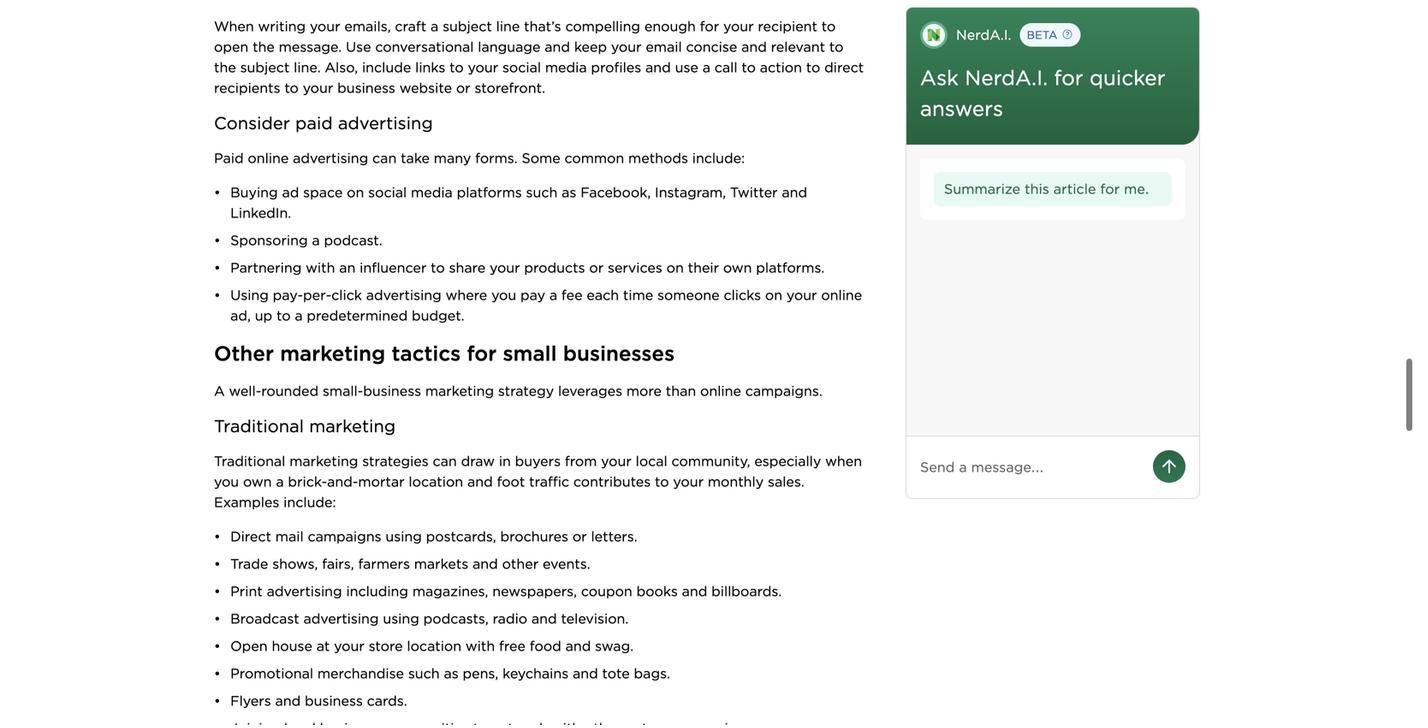 Task type: locate. For each thing, give the bounding box(es) containing it.
1 horizontal spatial in
[[725, 663, 737, 680]]

Message Entry text field
[[920, 457, 1139, 478]]

marketing down small-
[[309, 359, 396, 380]]

2 vertical spatial business
[[320, 663, 378, 680]]

than
[[666, 326, 696, 343]]

partnering
[[230, 203, 302, 219]]

1 vertical spatial can
[[433, 396, 457, 413]]

0 horizontal spatial you
[[214, 417, 239, 434]]

1 horizontal spatial can
[[433, 396, 457, 413]]

business
[[363, 326, 421, 343], [305, 636, 363, 653], [320, 663, 378, 680]]

you left pay
[[491, 230, 516, 247]]

advertising up take
[[338, 56, 433, 77]]

0 horizontal spatial as
[[338, 691, 353, 707]]

location down broadcast advertising using podcasts, radio and television.
[[407, 581, 462, 598]]

including
[[346, 526, 408, 543]]

trade shows, fairs, farmers markets and other events.
[[230, 499, 590, 516]]

sales.
[[768, 417, 805, 434]]

1 vertical spatial nerda.i.
[[965, 65, 1048, 90]]

include:
[[692, 93, 745, 110], [284, 437, 336, 454]]

1 horizontal spatial such
[[408, 609, 440, 625]]

sponsoring a podcast.
[[230, 175, 382, 192]]

2 traditional from the top
[[214, 396, 285, 413]]

your down platforms.
[[787, 230, 817, 247]]

and left the tote
[[573, 609, 598, 625]]

to
[[431, 203, 445, 219], [276, 251, 291, 267], [655, 417, 669, 434], [473, 663, 487, 680]]

0 vertical spatial in
[[499, 396, 511, 413]]

marketing up small-
[[280, 285, 386, 309]]

1 vertical spatial using
[[383, 554, 419, 571]]

more
[[627, 326, 662, 343]]

nerda.i. up 'answers'
[[965, 65, 1048, 90]]

0 vertical spatial as
[[562, 127, 576, 144]]

mail
[[276, 472, 304, 488]]

1 vertical spatial include:
[[284, 437, 336, 454]]

2 horizontal spatial with
[[551, 663, 581, 680]]

0 vertical spatial location
[[409, 417, 463, 434]]

in up foot
[[499, 396, 511, 413]]

0 horizontal spatial with
[[306, 203, 335, 219]]

1 horizontal spatial other
[[585, 663, 621, 680]]

partnering with an influencer to share your products or services on their own platforms.
[[230, 203, 825, 219]]

0 horizontal spatial online
[[248, 93, 289, 110]]

1 horizontal spatial on
[[667, 203, 684, 219]]

1 vertical spatial as
[[444, 609, 459, 625]]

as inside incentives such as flash sales, giveaways, free trial periods and discounts for customers who provide reviews or testimonials.
[[338, 691, 353, 707]]

promotional merchandise such as pens, keychains and tote bags.
[[230, 609, 670, 625]]

traditional
[[214, 359, 304, 380], [214, 396, 285, 413]]

0 vertical spatial own
[[723, 203, 752, 219]]

0 horizontal spatial other
[[502, 499, 539, 516]]

2 vertical spatial or
[[341, 711, 355, 725]]

1 vertical spatial in
[[725, 663, 737, 680]]

you up 'examples'
[[214, 417, 239, 434]]

buyers
[[515, 396, 561, 413]]

ask
[[920, 65, 959, 90]]

joining
[[230, 663, 280, 680]]

traditional for traditional marketing strategies can draw in buyers from your local community, especially when you own a brick-and-mortar location and foot traffic contributes to your monthly sales. examples include:
[[214, 396, 285, 413]]

markets
[[414, 499, 469, 516]]

2 vertical spatial on
[[765, 230, 783, 247]]

1 vertical spatial free
[[511, 691, 538, 707]]

online up buying
[[248, 93, 289, 110]]

advertising inside using pay-per-click advertising where you pay a fee each time someone clicks on your online ad, up to a predetermined budget.
[[366, 230, 442, 247]]

nerda.i. left beta
[[956, 27, 1012, 43]]

2 vertical spatial such
[[303, 691, 334, 707]]

free down network
[[511, 691, 538, 707]]

with up pens,
[[466, 581, 495, 598]]

on inside buying ad space on social media platforms such as facebook, instagram, twitter and linkedin.
[[347, 127, 364, 144]]

1 horizontal spatial local
[[636, 396, 668, 413]]

community,
[[672, 396, 750, 413]]

many
[[434, 93, 471, 110]]

testimonials.
[[360, 711, 444, 725]]

billboards.
[[712, 526, 782, 543]]

and down 'television.'
[[566, 581, 591, 598]]

on right clicks
[[765, 230, 783, 247]]

and
[[782, 127, 807, 144], [467, 417, 493, 434], [473, 499, 498, 516], [682, 526, 707, 543], [532, 554, 557, 571], [566, 581, 591, 598], [573, 609, 598, 625], [275, 636, 301, 653], [627, 691, 653, 707]]

marketing inside traditional marketing strategies can draw in buyers from your local community, especially when you own a brick-and-mortar location and foot traffic contributes to your monthly sales. examples include:
[[290, 396, 358, 413]]

2 horizontal spatial such
[[526, 127, 558, 144]]

traditional marketing strategies can draw in buyers from your local community, especially when you own a brick-and-mortar location and foot traffic contributes to your monthly sales. examples include:
[[214, 396, 866, 454]]

this
[[1025, 181, 1050, 197]]

as
[[562, 127, 576, 144], [444, 609, 459, 625], [338, 691, 353, 707]]

1 vertical spatial business
[[305, 636, 363, 653]]

1 vertical spatial other
[[585, 663, 621, 680]]

or inside incentives such as flash sales, giveaways, free trial periods and discounts for customers who provide reviews or testimonials.
[[341, 711, 355, 725]]

using up store
[[383, 554, 419, 571]]

print advertising including magazines, newspapers, coupon books and billboards.
[[230, 526, 782, 543]]

tote
[[602, 609, 630, 625]]

traditional marketing
[[214, 359, 396, 380]]

0 horizontal spatial on
[[347, 127, 364, 144]]

2 vertical spatial as
[[338, 691, 353, 707]]

online down platforms.
[[821, 230, 862, 247]]

reviews
[[286, 711, 337, 725]]

0 horizontal spatial such
[[303, 691, 334, 707]]

online right than
[[700, 326, 741, 343]]

platforms
[[457, 127, 522, 144]]

include: inside traditional marketing strategies can draw in buyers from your local community, especially when you own a brick-and-mortar location and foot traffic contributes to your monthly sales. examples include:
[[284, 437, 336, 454]]

own up 'examples'
[[243, 417, 272, 434]]

buying ad space on social media platforms such as facebook, instagram, twitter and linkedin.
[[230, 127, 811, 165]]

as left pens,
[[444, 609, 459, 625]]

0 vertical spatial on
[[347, 127, 364, 144]]

for left me.
[[1101, 181, 1120, 197]]

0 horizontal spatial include:
[[284, 437, 336, 454]]

1 vertical spatial traditional
[[214, 396, 285, 413]]

with up trial at the left of page
[[551, 663, 581, 680]]

as inside buying ad space on social media platforms such as facebook, instagram, twitter and linkedin.
[[562, 127, 576, 144]]

advertising down influencer
[[366, 230, 442, 247]]

business for communities
[[320, 663, 378, 680]]

for right discounts
[[726, 691, 746, 707]]

0 vertical spatial or
[[589, 203, 604, 219]]

direct mail campaigns using postcards, brochures or letters.
[[230, 472, 637, 488]]

answers
[[920, 96, 1003, 121]]

0 horizontal spatial can
[[372, 93, 397, 110]]

2 horizontal spatial as
[[562, 127, 576, 144]]

1 vertical spatial you
[[214, 417, 239, 434]]

and down draw
[[467, 417, 493, 434]]

or
[[589, 203, 604, 219], [573, 472, 587, 488], [341, 711, 355, 725]]

can left draw
[[433, 396, 457, 413]]

or up events.
[[573, 472, 587, 488]]

business down tactics
[[363, 326, 421, 343]]

for down more information about beta image
[[1054, 65, 1084, 90]]

on left social
[[347, 127, 364, 144]]

can inside traditional marketing strategies can draw in buyers from your local community, especially when you own a brick-and-mortar location and foot traffic contributes to your monthly sales. examples include:
[[433, 396, 457, 413]]

advertising up at
[[303, 554, 379, 571]]

1 vertical spatial with
[[466, 581, 495, 598]]

such down open house at your store location with free food and swag.
[[408, 609, 440, 625]]

2 horizontal spatial online
[[821, 230, 862, 247]]

your down community,
[[673, 417, 704, 434]]

mortar
[[358, 417, 405, 434]]

with for your
[[466, 581, 495, 598]]

1 vertical spatial online
[[821, 230, 862, 247]]

as down common
[[562, 127, 576, 144]]

free inside incentives such as flash sales, giveaways, free trial periods and discounts for customers who provide reviews or testimonials.
[[511, 691, 538, 707]]

podcast.
[[324, 175, 382, 192]]

and up print advertising including magazines, newspapers, coupon books and billboards.
[[473, 499, 498, 516]]

and right twitter
[[782, 127, 807, 144]]

location down the strategies
[[409, 417, 463, 434]]

1 horizontal spatial include:
[[692, 93, 745, 110]]

where
[[446, 230, 487, 247]]

2 horizontal spatial on
[[765, 230, 783, 247]]

own inside traditional marketing strategies can draw in buyers from your local community, especially when you own a brick-and-mortar location and foot traffic contributes to your monthly sales. examples include:
[[243, 417, 272, 434]]

well-
[[229, 326, 261, 343]]

can left take
[[372, 93, 397, 110]]

using up trade shows, fairs, farmers markets and other events.
[[386, 472, 422, 488]]

location
[[409, 417, 463, 434], [407, 581, 462, 598]]

small
[[503, 285, 557, 309]]

0 horizontal spatial or
[[341, 711, 355, 725]]

0 vertical spatial local
[[636, 396, 668, 413]]

local
[[636, 396, 668, 413], [284, 663, 316, 680]]

0 vertical spatial include:
[[692, 93, 745, 110]]

2 horizontal spatial or
[[589, 203, 604, 219]]

for inside incentives such as flash sales, giveaways, free trial periods and discounts for customers who provide reviews or testimonials.
[[726, 691, 746, 707]]

0 horizontal spatial own
[[243, 417, 272, 434]]

with
[[306, 203, 335, 219], [466, 581, 495, 598], [551, 663, 581, 680]]

business up flash
[[320, 663, 378, 680]]

such inside incentives such as flash sales, giveaways, free trial periods and discounts for customers who provide reviews or testimonials.
[[303, 691, 334, 707]]

radio
[[493, 554, 527, 571]]

local down 'flyers and business cards.'
[[284, 663, 316, 680]]

in right 'entrepreneurs' in the bottom of the page
[[725, 663, 737, 680]]

coupon
[[581, 526, 632, 543]]

a left brick- on the bottom of the page
[[276, 417, 284, 434]]

1 vertical spatial own
[[243, 417, 272, 434]]

other up 'periods'
[[585, 663, 621, 680]]

ad
[[282, 127, 299, 144]]

1 horizontal spatial online
[[700, 326, 741, 343]]

leverages
[[558, 326, 622, 343]]

free down radio
[[499, 581, 526, 598]]

merchandise
[[318, 609, 404, 625]]

draw
[[461, 396, 495, 413]]

paid online advertising can take many forms. some common methods include:
[[214, 93, 745, 110]]

for left 'small'
[[467, 285, 497, 309]]

such up "reviews"
[[303, 691, 334, 707]]

examples
[[214, 437, 279, 454]]

1 vertical spatial or
[[573, 472, 587, 488]]

a left fee
[[550, 230, 557, 247]]

1 horizontal spatial you
[[491, 230, 516, 247]]

0 vertical spatial can
[[372, 93, 397, 110]]

local inside traditional marketing strategies can draw in buyers from your local community, especially when you own a brick-and-mortar location and foot traffic contributes to your monthly sales. examples include:
[[636, 396, 668, 413]]

include: up instagram,
[[692, 93, 745, 110]]

foot
[[497, 417, 525, 434]]

1 vertical spatial local
[[284, 663, 316, 680]]

using pay-per-click advertising where you pay a fee each time someone clicks on your online ad, up to a predetermined budget.
[[230, 230, 866, 267]]

marketing for traditional marketing
[[309, 359, 396, 380]]

1 horizontal spatial with
[[466, 581, 495, 598]]

can for draw
[[433, 396, 457, 413]]

traditional down well-
[[214, 359, 304, 380]]

a well-rounded small-business marketing strategy leverages more than online campaigns.
[[214, 326, 823, 343]]

2 vertical spatial with
[[551, 663, 581, 680]]

businesses
[[563, 285, 675, 309]]

other
[[214, 285, 274, 309]]

monthly
[[708, 417, 764, 434]]

business for cards.
[[305, 636, 363, 653]]

quicker
[[1090, 65, 1166, 90]]

on left their
[[667, 203, 684, 219]]

influencer
[[360, 203, 427, 219]]

broadcast
[[230, 554, 299, 571]]

0 horizontal spatial local
[[284, 663, 316, 680]]

summarize
[[944, 181, 1021, 197]]

0 vertical spatial online
[[248, 93, 289, 110]]

traditional for traditional marketing
[[214, 359, 304, 380]]

and right 'periods'
[[627, 691, 653, 707]]

for inside ask nerda.i. for quicker answers
[[1054, 65, 1084, 90]]

with for communities
[[551, 663, 581, 680]]

0 vertical spatial with
[[306, 203, 335, 219]]

to right the contributes
[[655, 417, 669, 434]]

your right share
[[490, 203, 520, 219]]

traditional inside traditional marketing strategies can draw in buyers from your local community, especially when you own a brick-and-mortar location and foot traffic contributes to your monthly sales. examples include:
[[214, 396, 285, 413]]

to right up at the left top of page
[[276, 251, 291, 267]]

as left flash
[[338, 691, 353, 707]]

such down 'some'
[[526, 127, 558, 144]]

instagram,
[[655, 127, 726, 144]]

0 vertical spatial you
[[491, 230, 516, 247]]

promotional
[[230, 609, 313, 625]]

location inside traditional marketing strategies can draw in buyers from your local community, especially when you own a brick-and-mortar location and foot traffic contributes to your monthly sales. examples include:
[[409, 417, 463, 434]]

0 vertical spatial such
[[526, 127, 558, 144]]

such inside buying ad space on social media platforms such as facebook, instagram, twitter and linkedin.
[[526, 127, 558, 144]]

with left an
[[306, 203, 335, 219]]

business down merchandise
[[305, 636, 363, 653]]

local up the contributes
[[636, 396, 668, 413]]

or right "reviews"
[[341, 711, 355, 725]]

your right at
[[334, 581, 365, 598]]

and inside buying ad space on social media platforms such as facebook, instagram, twitter and linkedin.
[[782, 127, 807, 144]]

include: down brick- on the bottom of the page
[[284, 437, 336, 454]]

traditional up 'examples'
[[214, 396, 285, 413]]

in
[[499, 396, 511, 413], [725, 663, 737, 680]]

media
[[411, 127, 453, 144]]

clicks
[[724, 230, 761, 247]]

marketing for traditional marketing strategies can draw in buyers from your local community, especially when you own a brick-and-mortar location and foot traffic contributes to your monthly sales. examples include:
[[290, 396, 358, 413]]

0 horizontal spatial in
[[499, 396, 511, 413]]

to left share
[[431, 203, 445, 219]]

other down brochures
[[502, 499, 539, 516]]

who
[[824, 691, 853, 707]]

a down pay-
[[295, 251, 303, 267]]

tactics
[[392, 285, 461, 309]]

1 traditional from the top
[[214, 359, 304, 380]]

own up clicks
[[723, 203, 752, 219]]

marketing up brick- on the bottom of the page
[[290, 396, 358, 413]]

or up each
[[589, 203, 604, 219]]

discounts
[[657, 691, 722, 707]]

own
[[723, 203, 752, 219], [243, 417, 272, 434]]

campaigns
[[308, 472, 381, 488]]

0 vertical spatial traditional
[[214, 359, 304, 380]]

0 vertical spatial other
[[502, 499, 539, 516]]



Task type: describe. For each thing, give the bounding box(es) containing it.
buying
[[230, 127, 278, 144]]

summarize this article for me.
[[944, 181, 1149, 197]]

share
[[449, 203, 486, 219]]

products
[[524, 203, 585, 219]]

house
[[272, 581, 312, 598]]

space
[[303, 127, 343, 144]]

time
[[623, 230, 653, 247]]

your left "area." at right
[[741, 663, 771, 680]]

books
[[637, 526, 678, 543]]

and inside traditional marketing strategies can draw in buyers from your local community, especially when you own a brick-and-mortar location and foot traffic contributes to your monthly sales. examples include:
[[467, 417, 493, 434]]

1 horizontal spatial as
[[444, 609, 459, 625]]

someone
[[658, 230, 720, 247]]

and inside incentives such as flash sales, giveaways, free trial periods and discounts for customers who provide reviews or testimonials.
[[627, 691, 653, 707]]

trade
[[230, 499, 268, 516]]

your inside using pay-per-click advertising where you pay a fee each time someone clicks on your online ad, up to a predetermined budget.
[[787, 230, 817, 247]]

swag.
[[595, 581, 634, 598]]

podcasts,
[[423, 554, 489, 571]]

more information about beta image
[[1020, 21, 1083, 48]]

especially
[[755, 396, 821, 413]]

1 vertical spatial location
[[407, 581, 462, 598]]

pens,
[[463, 609, 499, 625]]

ask nerda.i. for quicker answers
[[920, 65, 1166, 121]]

1 vertical spatial such
[[408, 609, 440, 625]]

flash
[[357, 691, 389, 707]]

letters.
[[591, 472, 637, 488]]

broadcast advertising using podcasts, radio and television.
[[230, 554, 629, 571]]

0 vertical spatial using
[[386, 472, 422, 488]]

marketing for other marketing tactics for small businesses
[[280, 285, 386, 309]]

from
[[565, 396, 597, 413]]

a inside traditional marketing strategies can draw in buyers from your local community, especially when you own a brick-and-mortar location and foot traffic contributes to your monthly sales. examples include:
[[276, 417, 284, 434]]

1 horizontal spatial or
[[573, 472, 587, 488]]

0 vertical spatial nerda.i.
[[956, 27, 1012, 43]]

keychains
[[503, 609, 569, 625]]

shows,
[[272, 499, 318, 516]]

giveaways,
[[434, 691, 507, 707]]

open
[[230, 581, 268, 598]]

to up giveaways, on the bottom left of page
[[473, 663, 487, 680]]

each
[[587, 230, 619, 247]]

you inside traditional marketing strategies can draw in buyers from your local community, especially when you own a brick-and-mortar location and foot traffic contributes to your monthly sales. examples include:
[[214, 417, 239, 434]]

can for take
[[372, 93, 397, 110]]

1 vertical spatial on
[[667, 203, 684, 219]]

budget.
[[412, 251, 465, 267]]

your up the contributes
[[601, 396, 632, 413]]

cards.
[[367, 636, 407, 653]]

food
[[530, 581, 561, 598]]

0 vertical spatial business
[[363, 326, 421, 343]]

when
[[825, 396, 862, 413]]

summarize this article for me. button
[[934, 172, 1172, 206]]

sales,
[[393, 691, 430, 707]]

you inside using pay-per-click advertising where you pay a fee each time someone clicks on your online ad, up to a predetermined budget.
[[491, 230, 516, 247]]

advertising down shows,
[[267, 526, 342, 543]]

social
[[368, 127, 407, 144]]

magazines,
[[413, 526, 488, 543]]

area.
[[776, 663, 808, 680]]

and up food
[[532, 554, 557, 571]]

television.
[[561, 554, 629, 571]]

predetermined
[[307, 251, 408, 267]]

strategy
[[498, 326, 554, 343]]

an
[[339, 203, 356, 219]]

print
[[230, 526, 263, 543]]

twitter
[[730, 127, 778, 144]]

incentives such as flash sales, giveaways, free trial periods and discounts for customers who provide reviews or testimonials.
[[230, 691, 858, 725]]

a left podcast.
[[312, 175, 320, 192]]

in inside traditional marketing strategies can draw in buyers from your local community, especially when you own a brick-and-mortar location and foot traffic contributes to your monthly sales. examples include:
[[499, 396, 511, 413]]

open house at your store location with free food and swag.
[[230, 581, 634, 598]]

for inside button
[[1101, 181, 1120, 197]]

ad,
[[230, 251, 251, 267]]

1 horizontal spatial own
[[723, 203, 752, 219]]

brochures
[[500, 472, 568, 488]]

sponsoring
[[230, 175, 308, 192]]

campaigns.
[[745, 326, 823, 343]]

bags.
[[634, 609, 670, 625]]

network
[[491, 663, 547, 680]]

flyers
[[230, 636, 271, 653]]

up
[[255, 251, 272, 267]]

advertising up space
[[293, 93, 368, 110]]

per-
[[303, 230, 331, 247]]

click
[[331, 230, 362, 247]]

online inside using pay-per-click advertising where you pay a fee each time someone clicks on your online ad, up to a predetermined budget.
[[821, 230, 862, 247]]

consider paid advertising
[[214, 56, 433, 77]]

other marketing tactics for small businesses
[[214, 285, 675, 309]]

common
[[565, 93, 624, 110]]

customers
[[750, 691, 820, 707]]

take
[[401, 93, 430, 110]]

trial
[[542, 691, 568, 707]]

entrepreneurs
[[625, 663, 721, 680]]

rounded
[[261, 326, 319, 343]]

at
[[317, 581, 330, 598]]

communities
[[382, 663, 469, 680]]

events.
[[543, 499, 590, 516]]

marketing down other marketing tactics for small businesses
[[425, 326, 494, 343]]

linkedin.
[[230, 148, 291, 165]]

paid
[[295, 56, 333, 77]]

postcards,
[[426, 472, 496, 488]]

beta
[[1027, 28, 1058, 42]]

provide
[[230, 711, 282, 725]]

on inside using pay-per-click advertising where you pay a fee each time someone clicks on your online ad, up to a predetermined budget.
[[765, 230, 783, 247]]

and down promotional
[[275, 636, 301, 653]]

and-
[[327, 417, 358, 434]]

me.
[[1124, 181, 1149, 197]]

and right books on the left
[[682, 526, 707, 543]]

to inside traditional marketing strategies can draw in buyers from your local community, especially when you own a brick-and-mortar location and foot traffic contributes to your monthly sales. examples include:
[[655, 417, 669, 434]]

using
[[230, 230, 269, 247]]

paid
[[214, 93, 244, 110]]

pay-
[[273, 230, 303, 247]]

flyers and business cards.
[[230, 636, 407, 653]]

nerda.i. inside ask nerda.i. for quicker answers
[[965, 65, 1048, 90]]

2 vertical spatial online
[[700, 326, 741, 343]]

to inside using pay-per-click advertising where you pay a fee each time someone clicks on your online ad, up to a predetermined budget.
[[276, 251, 291, 267]]

0 vertical spatial free
[[499, 581, 526, 598]]



Task type: vqa. For each thing, say whether or not it's contained in the screenshot.
lender for Upstart
no



